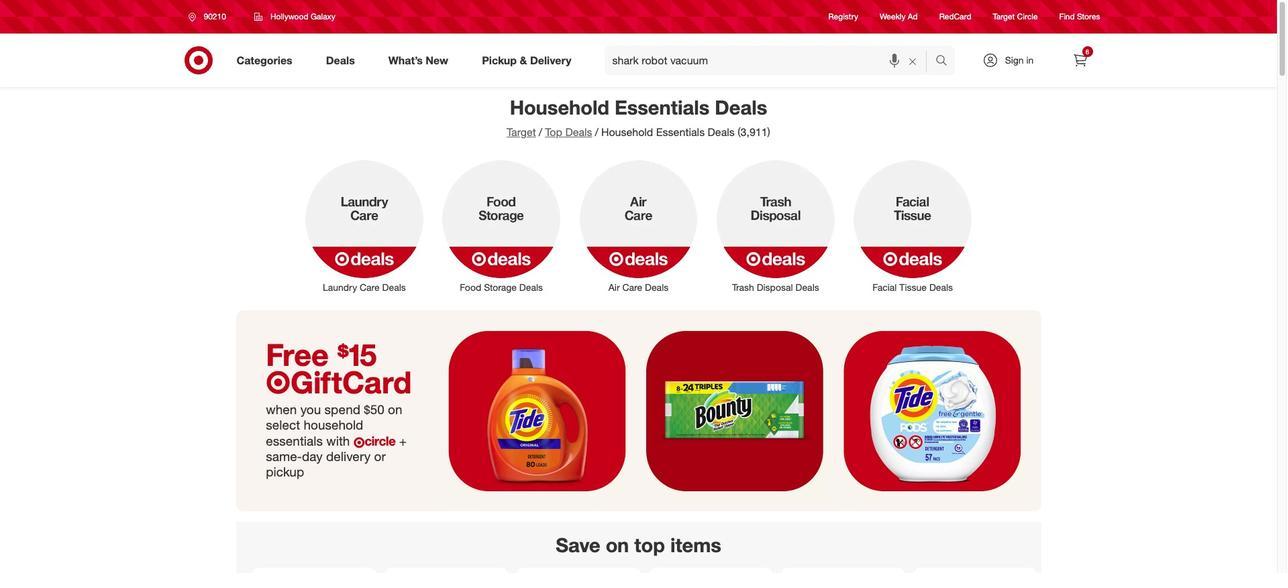 Task type: describe. For each thing, give the bounding box(es) containing it.
deals left (3,911) in the right top of the page
[[708, 125, 735, 139]]

select
[[266, 418, 300, 433]]

same-
[[266, 449, 302, 464]]

laundry
[[323, 282, 357, 293]]

1 vertical spatial household
[[601, 125, 653, 139]]

when
[[266, 402, 297, 418]]

on inside carousel region
[[606, 534, 629, 558]]

0 vertical spatial household
[[510, 95, 609, 119]]

spend
[[325, 402, 360, 418]]

find stores link
[[1059, 11, 1100, 23]]

deals for food
[[519, 282, 543, 293]]

laundry care deals link
[[296, 158, 433, 295]]

90210
[[204, 11, 226, 21]]

what's
[[388, 53, 423, 67]]

find
[[1059, 12, 1075, 22]]

trash disposal deals
[[732, 282, 819, 293]]

in
[[1026, 54, 1034, 66]]

circle
[[365, 434, 396, 449]]

new
[[426, 53, 448, 67]]

sign in
[[1005, 54, 1034, 66]]

2 / from the left
[[595, 125, 599, 139]]

hollywood galaxy
[[270, 11, 335, 21]]

save on top items
[[556, 534, 721, 558]]

redcard link
[[939, 11, 971, 23]]

carousel region
[[236, 523, 1041, 574]]

0 vertical spatial essentials
[[615, 95, 710, 119]]

$50
[[364, 402, 384, 418]]

or
[[374, 449, 386, 464]]

top
[[634, 534, 665, 558]]

6 link
[[1065, 46, 1095, 75]]

+
[[399, 434, 407, 449]]

trash disposal deals link
[[707, 158, 844, 295]]

weekly
[[880, 12, 906, 22]]

redcard
[[939, 12, 971, 22]]

facial tissue deals link
[[844, 158, 981, 295]]

stores
[[1077, 12, 1100, 22]]

1 / from the left
[[539, 125, 542, 139]]

¬giftcard
[[266, 365, 412, 402]]

facial
[[873, 282, 897, 293]]

(3,911)
[[738, 125, 770, 139]]

pickup & delivery link
[[471, 46, 588, 75]]

household essentials deals target / top deals / household essentials deals (3,911)
[[507, 95, 770, 139]]

+ same-day delivery or pickup
[[266, 434, 407, 480]]

categories
[[237, 53, 292, 67]]

search button
[[929, 46, 961, 78]]

target circle link
[[993, 11, 1038, 23]]

food storage deals
[[460, 282, 543, 293]]

deals for household
[[715, 95, 767, 119]]

disposal
[[757, 282, 793, 293]]

galaxy
[[311, 11, 335, 21]]

pickup
[[482, 53, 517, 67]]

hollywood galaxy button
[[246, 5, 344, 29]]

when you spend $50 on select household essentials with
[[266, 402, 402, 449]]

deals for air
[[645, 282, 669, 293]]

registry
[[829, 12, 858, 22]]

pickup
[[266, 464, 304, 480]]

90210 button
[[180, 5, 240, 29]]

weekly ad
[[880, 12, 918, 22]]

what's new link
[[377, 46, 465, 75]]



Task type: vqa. For each thing, say whether or not it's contained in the screenshot.
'Tissue'
yes



Task type: locate. For each thing, give the bounding box(es) containing it.
essentials
[[266, 434, 323, 449]]

&
[[520, 53, 527, 67]]

care right laundry
[[360, 282, 380, 293]]

0 horizontal spatial target
[[507, 125, 536, 139]]

tissue
[[900, 282, 927, 293]]

laundry care deals
[[323, 282, 406, 293]]

What can we help you find? suggestions appear below search field
[[604, 46, 939, 75]]

on
[[388, 402, 402, 418], [606, 534, 629, 558]]

care right air on the left
[[622, 282, 642, 293]]

top deals link
[[545, 125, 592, 139]]

0 horizontal spatial /
[[539, 125, 542, 139]]

0 horizontal spatial on
[[388, 402, 402, 418]]

target circle
[[993, 12, 1038, 22]]

deals right disposal
[[796, 282, 819, 293]]

you
[[300, 402, 321, 418]]

deals
[[326, 53, 355, 67], [715, 95, 767, 119], [565, 125, 592, 139], [708, 125, 735, 139], [382, 282, 406, 293], [519, 282, 543, 293], [645, 282, 669, 293], [796, 282, 819, 293], [929, 282, 953, 293]]

household up top
[[510, 95, 609, 119]]

air care deals link
[[570, 158, 707, 295]]

on right '$50'
[[388, 402, 402, 418]]

what's new
[[388, 53, 448, 67]]

deals up (3,911) in the right top of the page
[[715, 95, 767, 119]]

registry link
[[829, 11, 858, 23]]

day
[[302, 449, 323, 464]]

6
[[1086, 48, 1089, 56]]

weekly ad link
[[880, 11, 918, 23]]

delivery
[[326, 449, 371, 464]]

2 care from the left
[[622, 282, 642, 293]]

deals right storage
[[519, 282, 543, 293]]

food
[[460, 282, 481, 293]]

sign in link
[[971, 46, 1055, 75]]

storage
[[484, 282, 517, 293]]

care for air
[[622, 282, 642, 293]]

target
[[993, 12, 1015, 22], [507, 125, 536, 139]]

pickup & delivery
[[482, 53, 571, 67]]

sign
[[1005, 54, 1024, 66]]

care for laundry
[[360, 282, 380, 293]]

1 horizontal spatial target
[[993, 12, 1015, 22]]

target inside household essentials deals target / top deals / household essentials deals (3,911)
[[507, 125, 536, 139]]

1 horizontal spatial care
[[622, 282, 642, 293]]

household right top deals link
[[601, 125, 653, 139]]

free $15
[[266, 337, 377, 374]]

1 vertical spatial essentials
[[656, 125, 705, 139]]

with
[[326, 434, 350, 449]]

1 vertical spatial target
[[507, 125, 536, 139]]

ad
[[908, 12, 918, 22]]

1 horizontal spatial on
[[606, 534, 629, 558]]

deals right laundry
[[382, 282, 406, 293]]

categories link
[[225, 46, 309, 75]]

0 vertical spatial target
[[993, 12, 1015, 22]]

facial tissue deals
[[873, 282, 953, 293]]

delivery
[[530, 53, 571, 67]]

$15
[[337, 337, 377, 374]]

trash
[[732, 282, 754, 293]]

air care deals
[[609, 282, 669, 293]]

essentials
[[615, 95, 710, 119], [656, 125, 705, 139]]

1 care from the left
[[360, 282, 380, 293]]

deals for trash
[[796, 282, 819, 293]]

/
[[539, 125, 542, 139], [595, 125, 599, 139]]

on left top
[[606, 534, 629, 558]]

top
[[545, 125, 562, 139]]

items
[[670, 534, 721, 558]]

target left top
[[507, 125, 536, 139]]

food storage deals link
[[433, 158, 570, 295]]

deals right air on the left
[[645, 282, 669, 293]]

deals down galaxy
[[326, 53, 355, 67]]

deals link
[[315, 46, 372, 75]]

household
[[510, 95, 609, 119], [601, 125, 653, 139]]

1 vertical spatial on
[[606, 534, 629, 558]]

/ left top
[[539, 125, 542, 139]]

search
[[929, 55, 961, 68]]

/ right top deals link
[[595, 125, 599, 139]]

deals right top
[[565, 125, 592, 139]]

household
[[304, 418, 363, 433]]

circle
[[1017, 12, 1038, 22]]

deals right tissue
[[929, 282, 953, 293]]

save
[[556, 534, 600, 558]]

1 horizontal spatial /
[[595, 125, 599, 139]]

on inside when you spend $50 on select household essentials with
[[388, 402, 402, 418]]

care
[[360, 282, 380, 293], [622, 282, 642, 293]]

hollywood
[[270, 11, 308, 21]]

deals for facial
[[929, 282, 953, 293]]

0 horizontal spatial care
[[360, 282, 380, 293]]

free
[[266, 337, 329, 374]]

air
[[609, 282, 620, 293]]

find stores
[[1059, 12, 1100, 22]]

deals for laundry
[[382, 282, 406, 293]]

target left "circle"
[[993, 12, 1015, 22]]

0 vertical spatial on
[[388, 402, 402, 418]]

target link
[[507, 125, 536, 139]]



